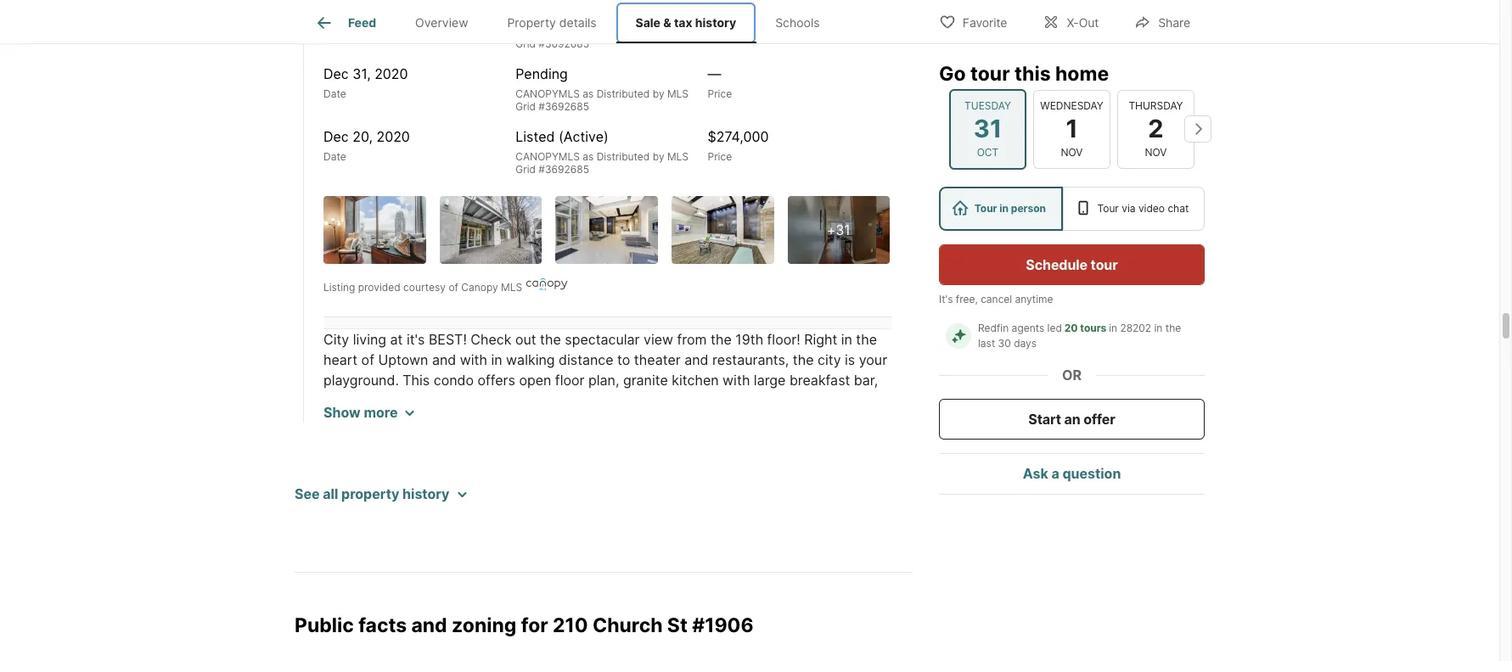 Task type: describe. For each thing, give the bounding box(es) containing it.
mls inside pending canopymls as distributed by mls grid #3692685
[[668, 88, 689, 100]]

2
[[1149, 114, 1164, 143]]

footage
[[733, 474, 783, 491]]

jan
[[324, 3, 347, 20]]

1 vertical spatial to
[[884, 454, 897, 471]]

2 vertical spatial to
[[422, 494, 435, 511]]

$272,000
[[708, 3, 770, 20]]

as inside listed (active) canopymls as distributed by mls grid #3692685
[[583, 150, 594, 163]]

price for $272,000
[[708, 25, 732, 37]]

offer
[[1084, 410, 1116, 427]]

pool
[[466, 474, 494, 491]]

1 horizontal spatial room,
[[589, 454, 626, 471]]

are
[[389, 413, 410, 430]]

price for —
[[708, 88, 732, 100]]

tour for tour via video chat
[[1098, 201, 1119, 214]]

date for dec 31, 2020
[[324, 88, 346, 100]]

listing provided courtesy of canopy mls
[[324, 281, 523, 294]]

x-out
[[1067, 15, 1099, 29]]

measurements
[[324, 494, 419, 511]]

in inside option
[[1000, 201, 1009, 214]]

city
[[818, 352, 841, 369]]

#3692685 inside sold (mls) (closed) canopymls as distributed by mls grid #3692685
[[539, 37, 589, 50]]

a
[[1052, 465, 1060, 482]]

video
[[1139, 201, 1165, 214]]

favorite
[[963, 15, 1008, 29]]

grid inside pending canopymls as distributed by mls grid #3692685
[[516, 100, 536, 113]]

dec 31, 2020 date
[[324, 65, 408, 100]]

plan,
[[589, 372, 620, 389]]

1 horizontal spatial from
[[800, 474, 830, 491]]

in right right
[[842, 331, 853, 348]]

hour
[[762, 413, 792, 430]]

more
[[364, 404, 398, 421]]

date for jan 29, 2021
[[324, 25, 346, 37]]

—
[[708, 65, 722, 82]]

sale & tax history tab
[[616, 3, 756, 43]]

pending
[[516, 65, 568, 82]]

0 horizontal spatial floor!
[[647, 474, 680, 491]]

right
[[805, 331, 838, 348]]

24
[[742, 413, 759, 430]]

mls right canopy
[[501, 281, 523, 294]]

square
[[684, 474, 729, 491]]

1 horizontal spatial is
[[845, 352, 856, 369]]

open
[[519, 372, 552, 389]]

1
[[1066, 114, 1078, 143]]

house,
[[496, 454, 539, 471]]

avenue
[[476, 413, 523, 430]]

service,
[[324, 433, 374, 450]]

+ 31
[[827, 222, 851, 239]]

include
[[692, 413, 738, 430]]

210
[[553, 614, 588, 638]]

led
[[1048, 321, 1063, 334]]

schedule tour
[[1026, 256, 1118, 273]]

dec for dec 20, 2020
[[324, 128, 349, 145]]

theater
[[634, 352, 681, 369]]

#1906
[[692, 614, 754, 638]]

history for see all property history
[[403, 486, 450, 503]]

2020 for dec 20, 2020
[[377, 128, 410, 145]]

property details tab
[[488, 3, 616, 43]]

next
[[499, 494, 527, 511]]

via
[[1122, 201, 1136, 214]]

listing
[[324, 281, 355, 294]]

29,
[[350, 3, 371, 20]]

favorite button
[[925, 4, 1022, 39]]

&
[[664, 16, 672, 30]]

and right "facts"
[[411, 614, 447, 638]]

date for dec 20, 2020
[[324, 150, 346, 163]]

show more button
[[324, 403, 415, 423]]

next image
[[1185, 115, 1212, 143]]

st
[[668, 614, 688, 638]]

1 vertical spatial is
[[786, 474, 797, 491]]

nov for 1
[[1061, 145, 1083, 158]]

schools
[[776, 16, 820, 30]]

20,
[[353, 128, 373, 145]]

listing provided courtesy of canopy mls image
[[526, 278, 568, 291]]

19th
[[736, 331, 764, 348]]

31,
[[353, 65, 371, 82]]

tour in person option
[[939, 186, 1063, 230]]

(closed)
[[590, 3, 645, 20]]

as inside sold (mls) (closed) canopymls as distributed by mls grid #3692685
[[583, 25, 594, 37]]

see
[[295, 486, 320, 503]]

go
[[939, 61, 966, 85]]

31 for tuesday
[[974, 114, 1002, 143]]

canopymls inside listed (active) canopymls as distributed by mls grid #3692685
[[516, 150, 580, 163]]

distributed inside pending canopymls as distributed by mls grid #3692685
[[597, 88, 650, 100]]

in inside in the last 30 days
[[1155, 321, 1163, 334]]

agents
[[1012, 321, 1045, 334]]

0 vertical spatial with
[[460, 352, 488, 369]]

the down art
[[353, 474, 375, 491]]

all
[[323, 486, 338, 503]]

private
[[467, 392, 511, 409]]

canopymls inside sold (mls) (closed) canopymls as distributed by mls grid #3692685
[[516, 25, 580, 37]]

details
[[560, 16, 597, 30]]

or
[[1063, 366, 1082, 383]]

art
[[348, 454, 367, 471]]

tour for tour in person
[[975, 201, 998, 214]]

the inside in the last 30 days
[[1166, 321, 1182, 334]]

kitchen
[[672, 372, 719, 389]]

$274,000
[[708, 128, 769, 145]]

distributed inside sold (mls) (closed) canopymls as distributed by mls grid #3692685
[[597, 25, 650, 37]]

washer
[[854, 392, 901, 409]]

it's
[[939, 292, 953, 305]]

0 vertical spatial from
[[677, 331, 707, 348]]

mls inside listed (active) canopymls as distributed by mls grid #3692685
[[668, 150, 689, 163]]

$274,000 price
[[708, 128, 769, 163]]

an
[[1065, 410, 1081, 427]]

ask
[[1023, 465, 1049, 482]]

canopy
[[461, 281, 498, 294]]

uptown
[[378, 352, 428, 369]]

in up offers
[[491, 352, 503, 369]]

2 horizontal spatial of
[[869, 433, 882, 450]]

property details
[[507, 16, 597, 30]]

thursday 2 nov
[[1129, 99, 1184, 158]]

room
[[558, 474, 591, 491]]

tour for schedule
[[1091, 256, 1118, 273]]

listed (active) canopymls as distributed by mls grid #3692685
[[516, 128, 689, 176]]

outdoor
[[634, 433, 684, 450]]

this
[[1015, 61, 1051, 85]]



Task type: vqa. For each thing, say whether or not it's contained in the screenshot.
first #3692685 from the bottom of the page
yes



Task type: locate. For each thing, give the bounding box(es) containing it.
2 price from the top
[[708, 88, 732, 100]]

31 inside tuesday 31 oct
[[974, 114, 1002, 143]]

tour in person
[[975, 201, 1047, 214]]

the left 19th at the bottom
[[711, 331, 732, 348]]

1 price from the top
[[708, 25, 732, 37]]

1 vertical spatial fitness
[[378, 474, 422, 491]]

canopymls down pending
[[516, 88, 580, 100]]

2 as from the top
[[583, 88, 594, 100]]

listed
[[516, 128, 555, 145]]

city living at it's best! check out the spectacular view from the 19th floor! right in the heart of uptown and with in walking distance to theater and restaurants, the city is your playground. this condo offers open floor plan, granite kitchen with large breakfast bar, computer/desk niche, private balcony. stainless steel appliances and front loading  washer and dryer are included! avenue condominiums amenities include 24 hour concierge service, rooftop terrace. heated salt water pool, outdoor fireplace, grilling area, state of the art fitness center, club house, billiard room, business center and more. don't forget to visit the fitness room, pool and club room on 10th floor! square footage is from tax record. measurements to be taken next week,
[[324, 331, 903, 511]]

31 for +
[[836, 222, 851, 239]]

of up forget on the bottom
[[869, 433, 882, 450]]

share
[[1159, 15, 1191, 29]]

0 horizontal spatial with
[[460, 352, 488, 369]]

rooftop
[[378, 433, 425, 450]]

dec 20, 2020 date
[[324, 128, 410, 163]]

dec left 20,
[[324, 128, 349, 145]]

1 vertical spatial distributed
[[597, 88, 650, 100]]

last
[[979, 336, 996, 349]]

by inside sold (mls) (closed) canopymls as distributed by mls grid #3692685
[[653, 25, 665, 37]]

1 vertical spatial date
[[324, 88, 346, 100]]

canopymls down sold
[[516, 25, 580, 37]]

distributed up "(active)"
[[597, 88, 650, 100]]

the up "visit" at the left of page
[[324, 454, 345, 471]]

1 #3692685 from the top
[[539, 37, 589, 50]]

2020 inside 'dec 31, 2020 date'
[[375, 65, 408, 82]]

3 price from the top
[[708, 150, 732, 163]]

grid up listed
[[516, 100, 536, 113]]

1 grid from the top
[[516, 37, 536, 50]]

2 vertical spatial price
[[708, 150, 732, 163]]

schedule
[[1026, 256, 1088, 273]]

floor!
[[767, 331, 801, 348], [647, 474, 680, 491]]

from right view
[[677, 331, 707, 348]]

2020
[[375, 65, 408, 82], [377, 128, 410, 145]]

2 vertical spatial distributed
[[597, 150, 650, 163]]

zoning
[[452, 614, 517, 638]]

tax inside city living at it's best! check out the spectacular view from the 19th floor! right in the heart of uptown and with in walking distance to theater and restaurants, the city is your playground. this condo offers open floor plan, granite kitchen with large breakfast bar, computer/desk niche, private balcony. stainless steel appliances and front loading  washer and dryer are included! avenue condominiums amenities include 24 hour concierge service, rooftop terrace. heated salt water pool, outdoor fireplace, grilling area, state of the art fitness center, club house, billiard room, business center and more. don't forget to visit the fitness room, pool and club room on 10th floor! square footage is from tax record. measurements to be taken next week,
[[834, 474, 854, 491]]

schools tab
[[756, 3, 840, 43]]

date inside jan 29, 2021 date
[[324, 25, 346, 37]]

3 distributed from the top
[[597, 150, 650, 163]]

#3692685 down "(active)"
[[539, 163, 589, 176]]

and up the kitchen
[[685, 352, 709, 369]]

with down check
[[460, 352, 488, 369]]

2 vertical spatial grid
[[516, 163, 536, 176]]

0 vertical spatial fitness
[[370, 454, 414, 471]]

0 vertical spatial as
[[583, 25, 594, 37]]

as up "(active)"
[[583, 88, 594, 100]]

tour left person
[[975, 201, 998, 214]]

and up footage
[[735, 454, 759, 471]]

facts
[[359, 614, 407, 638]]

see all property history button
[[295, 484, 467, 505]]

1 vertical spatial tax
[[834, 474, 854, 491]]

is down more.
[[786, 474, 797, 491]]

history for sale & tax history
[[695, 16, 737, 30]]

dryer
[[351, 413, 385, 430]]

mls inside sold (mls) (closed) canopymls as distributed by mls grid #3692685
[[668, 25, 689, 37]]

1 vertical spatial dec
[[324, 128, 349, 145]]

grid
[[516, 37, 536, 50], [516, 100, 536, 113], [516, 163, 536, 176]]

grid inside sold (mls) (closed) canopymls as distributed by mls grid #3692685
[[516, 37, 536, 50]]

2 vertical spatial #3692685
[[539, 163, 589, 176]]

tour up the tuesday
[[971, 61, 1010, 85]]

distributed inside listed (active) canopymls as distributed by mls grid #3692685
[[597, 150, 650, 163]]

date up dec 20, 2020 date
[[324, 88, 346, 100]]

history inside tab
[[695, 16, 737, 30]]

this
[[403, 372, 430, 389]]

nov down 2
[[1145, 145, 1167, 158]]

tour inside option
[[975, 201, 998, 214]]

be
[[439, 494, 456, 511]]

church
[[593, 614, 663, 638]]

1 vertical spatial tour
[[1091, 256, 1118, 273]]

2 tour from the left
[[1098, 201, 1119, 214]]

question
[[1063, 465, 1122, 482]]

center,
[[417, 454, 462, 471]]

cancel
[[981, 292, 1013, 305]]

0 vertical spatial is
[[845, 352, 856, 369]]

courtesy
[[404, 281, 446, 294]]

list box containing tour in person
[[939, 186, 1205, 230]]

1 vertical spatial #3692685
[[539, 100, 589, 113]]

dec for dec 31, 2020
[[324, 65, 349, 82]]

0 horizontal spatial to
[[422, 494, 435, 511]]

#3692685 inside listed (active) canopymls as distributed by mls grid #3692685
[[539, 163, 589, 176]]

walking
[[506, 352, 555, 369]]

tax down forget on the bottom
[[834, 474, 854, 491]]

visit
[[324, 474, 350, 491]]

the right out
[[540, 331, 561, 348]]

1 nov from the left
[[1061, 145, 1083, 158]]

2 dec from the top
[[324, 128, 349, 145]]

0 horizontal spatial tour
[[975, 201, 998, 214]]

0 horizontal spatial nov
[[1061, 145, 1083, 158]]

and up service,
[[324, 413, 348, 430]]

0 vertical spatial floor!
[[767, 331, 801, 348]]

#3692685 down property details
[[539, 37, 589, 50]]

front
[[769, 392, 800, 409]]

3 by from the top
[[653, 150, 665, 163]]

breakfast
[[790, 372, 851, 389]]

business
[[630, 454, 686, 471]]

don't
[[803, 454, 837, 471]]

tour
[[975, 201, 998, 214], [1098, 201, 1119, 214]]

0 vertical spatial room,
[[589, 454, 626, 471]]

2 #3692685 from the top
[[539, 100, 589, 113]]

home
[[1056, 61, 1109, 85]]

0 horizontal spatial tax
[[674, 16, 693, 30]]

nov
[[1061, 145, 1083, 158], [1145, 145, 1167, 158]]

redfin
[[979, 321, 1009, 334]]

price down "$274,000"
[[708, 150, 732, 163]]

wednesday 1 nov
[[1041, 99, 1104, 158]]

canopymls down listed
[[516, 150, 580, 163]]

date inside dec 20, 2020 date
[[324, 150, 346, 163]]

0 vertical spatial distributed
[[597, 25, 650, 37]]

to left be
[[422, 494, 435, 511]]

1 dec from the top
[[324, 65, 349, 82]]

1 horizontal spatial nov
[[1145, 145, 1167, 158]]

0 vertical spatial of
[[449, 281, 459, 294]]

and up "24"
[[741, 392, 765, 409]]

fitness up measurements
[[378, 474, 422, 491]]

chat
[[1168, 201, 1189, 214]]

included!
[[414, 413, 472, 430]]

tour inside option
[[1098, 201, 1119, 214]]

1 as from the top
[[583, 25, 594, 37]]

sale
[[636, 16, 661, 30]]

1 vertical spatial price
[[708, 88, 732, 100]]

is
[[845, 352, 856, 369], [786, 474, 797, 491]]

1 vertical spatial canopymls
[[516, 88, 580, 100]]

2 grid from the top
[[516, 100, 536, 113]]

wednesday
[[1041, 99, 1104, 112]]

distributed down (closed)
[[597, 25, 650, 37]]

with down restaurants, on the bottom of the page
[[723, 372, 750, 389]]

1 vertical spatial 31
[[836, 222, 851, 239]]

to up plan,
[[618, 352, 631, 369]]

1 horizontal spatial tax
[[834, 474, 854, 491]]

1 horizontal spatial tour
[[1091, 256, 1118, 273]]

of down living
[[362, 352, 375, 369]]

as down (mls)
[[583, 25, 594, 37]]

tour for go
[[971, 61, 1010, 85]]

0 horizontal spatial 31
[[836, 222, 851, 239]]

1 distributed from the top
[[597, 25, 650, 37]]

condo
[[434, 372, 474, 389]]

amenities
[[626, 413, 688, 430]]

room, up be
[[425, 474, 462, 491]]

nov inside thursday 2 nov
[[1145, 145, 1167, 158]]

#3692685
[[539, 37, 589, 50], [539, 100, 589, 113], [539, 163, 589, 176]]

1 tour from the left
[[975, 201, 998, 214]]

in right "28202"
[[1155, 321, 1163, 334]]

canopymls inside pending canopymls as distributed by mls grid #3692685
[[516, 88, 580, 100]]

1 vertical spatial 2020
[[377, 128, 410, 145]]

heart
[[324, 352, 358, 369]]

tab list containing feed
[[295, 0, 853, 43]]

1 canopymls from the top
[[516, 25, 580, 37]]

1 horizontal spatial 31
[[974, 114, 1002, 143]]

the
[[1166, 321, 1182, 334], [540, 331, 561, 348], [711, 331, 732, 348], [857, 331, 878, 348], [793, 352, 814, 369], [324, 454, 345, 471], [353, 474, 375, 491]]

1 date from the top
[[324, 25, 346, 37]]

0 vertical spatial tour
[[971, 61, 1010, 85]]

0 horizontal spatial room,
[[425, 474, 462, 491]]

tour right schedule
[[1091, 256, 1118, 273]]

feed
[[348, 16, 376, 30]]

date down 'dec 31, 2020 date'
[[324, 150, 346, 163]]

1 vertical spatial room,
[[425, 474, 462, 491]]

1 horizontal spatial history
[[695, 16, 737, 30]]

condominiums
[[527, 413, 622, 430]]

2 vertical spatial as
[[583, 150, 594, 163]]

by inside listed (active) canopymls as distributed by mls grid #3692685
[[653, 150, 665, 163]]

floor! right 19th at the bottom
[[767, 331, 801, 348]]

0 vertical spatial to
[[618, 352, 631, 369]]

from down don't
[[800, 474, 830, 491]]

3 date from the top
[[324, 150, 346, 163]]

3 #3692685 from the top
[[539, 163, 589, 176]]

the right "28202"
[[1166, 321, 1182, 334]]

history down center,
[[403, 486, 450, 503]]

2020 for dec 31, 2020
[[375, 65, 408, 82]]

date inside 'dec 31, 2020 date'
[[324, 88, 346, 100]]

1 by from the top
[[653, 25, 665, 37]]

1 vertical spatial by
[[653, 88, 665, 100]]

1 vertical spatial grid
[[516, 100, 536, 113]]

0 vertical spatial price
[[708, 25, 732, 37]]

0 vertical spatial by
[[653, 25, 665, 37]]

28202
[[1121, 321, 1152, 334]]

2 vertical spatial of
[[869, 433, 882, 450]]

overview tab
[[396, 3, 488, 43]]

price down the —
[[708, 88, 732, 100]]

None button
[[950, 89, 1027, 169], [1034, 90, 1111, 168], [1118, 90, 1195, 168], [950, 89, 1027, 169], [1034, 90, 1111, 168], [1118, 90, 1195, 168]]

#3692685 up "(active)"
[[539, 100, 589, 113]]

distributed down "(active)"
[[597, 150, 650, 163]]

0 vertical spatial history
[[695, 16, 737, 30]]

2020 right "31,"
[[375, 65, 408, 82]]

offers
[[478, 372, 515, 389]]

dec inside 'dec 31, 2020 date'
[[324, 65, 349, 82]]

0 vertical spatial #3692685
[[539, 37, 589, 50]]

1 horizontal spatial tour
[[1098, 201, 1119, 214]]

go tour this home
[[939, 61, 1109, 85]]

in right tours
[[1109, 321, 1118, 334]]

and up next
[[497, 474, 521, 491]]

0 vertical spatial grid
[[516, 37, 536, 50]]

provided
[[358, 281, 401, 294]]

price down $272,000
[[708, 25, 732, 37]]

nov for 2
[[1145, 145, 1167, 158]]

0 horizontal spatial of
[[362, 352, 375, 369]]

1 vertical spatial of
[[362, 352, 375, 369]]

grid down listed
[[516, 163, 536, 176]]

0 vertical spatial dec
[[324, 65, 349, 82]]

0 vertical spatial date
[[324, 25, 346, 37]]

history inside dropdown button
[[403, 486, 450, 503]]

thursday
[[1129, 99, 1184, 112]]

1 vertical spatial with
[[723, 372, 750, 389]]

in left person
[[1000, 201, 1009, 214]]

floor! down "business"
[[647, 474, 680, 491]]

redfin agents led 20 tours in 28202
[[979, 321, 1152, 334]]

tax right &
[[674, 16, 693, 30]]

2 vertical spatial by
[[653, 150, 665, 163]]

as down "(active)"
[[583, 150, 594, 163]]

price inside $272,000 price
[[708, 25, 732, 37]]

it's
[[407, 331, 425, 348]]

by inside pending canopymls as distributed by mls grid #3692685
[[653, 88, 665, 100]]

mls left $274,000 price
[[668, 150, 689, 163]]

room, up on
[[589, 454, 626, 471]]

by
[[653, 25, 665, 37], [653, 88, 665, 100], [653, 150, 665, 163]]

2 by from the top
[[653, 88, 665, 100]]

tax inside tab
[[674, 16, 693, 30]]

show more
[[324, 404, 398, 421]]

0 horizontal spatial tour
[[971, 61, 1010, 85]]

price inside $274,000 price
[[708, 150, 732, 163]]

center
[[690, 454, 732, 471]]

dec left "31,"
[[324, 65, 349, 82]]

2 vertical spatial canopymls
[[516, 150, 580, 163]]

property
[[341, 486, 400, 503]]

best!
[[429, 331, 467, 348]]

the up 'your' on the bottom right of page
[[857, 331, 878, 348]]

0 horizontal spatial from
[[677, 331, 707, 348]]

1 vertical spatial from
[[800, 474, 830, 491]]

to up record. on the bottom
[[884, 454, 897, 471]]

is right city
[[845, 352, 856, 369]]

2 vertical spatial date
[[324, 150, 346, 163]]

balcony.
[[515, 392, 568, 409]]

appliances
[[669, 392, 737, 409]]

2 canopymls from the top
[[516, 88, 580, 100]]

out
[[1079, 15, 1099, 29]]

nov down '1'
[[1061, 145, 1083, 158]]

for
[[521, 614, 548, 638]]

0 horizontal spatial history
[[403, 486, 450, 503]]

0 vertical spatial canopymls
[[516, 25, 580, 37]]

on
[[595, 474, 611, 491]]

0 vertical spatial 2020
[[375, 65, 408, 82]]

canopymls
[[516, 25, 580, 37], [516, 88, 580, 100], [516, 150, 580, 163]]

1 horizontal spatial to
[[618, 352, 631, 369]]

fitness down rooftop
[[370, 454, 414, 471]]

tour inside 'button'
[[1091, 256, 1118, 273]]

and down best!
[[432, 352, 456, 369]]

1 vertical spatial history
[[403, 486, 450, 503]]

tour via video chat option
[[1063, 186, 1205, 230]]

city
[[324, 331, 349, 348]]

1 horizontal spatial of
[[449, 281, 459, 294]]

mls left — price
[[668, 88, 689, 100]]

room,
[[589, 454, 626, 471], [425, 474, 462, 491]]

$272,000 price
[[708, 3, 770, 37]]

3 canopymls from the top
[[516, 150, 580, 163]]

free,
[[956, 292, 978, 305]]

date down jan
[[324, 25, 346, 37]]

property
[[507, 16, 556, 30]]

#3692685 inside pending canopymls as distributed by mls grid #3692685
[[539, 100, 589, 113]]

0 horizontal spatial is
[[786, 474, 797, 491]]

list box
[[939, 186, 1205, 230]]

grid inside listed (active) canopymls as distributed by mls grid #3692685
[[516, 163, 536, 176]]

1 horizontal spatial with
[[723, 372, 750, 389]]

1 horizontal spatial floor!
[[767, 331, 801, 348]]

2 date from the top
[[324, 88, 346, 100]]

computer/desk
[[324, 392, 420, 409]]

20
[[1065, 321, 1078, 334]]

of left canopy
[[449, 281, 459, 294]]

days
[[1014, 336, 1037, 349]]

2020 right 20,
[[377, 128, 410, 145]]

0 vertical spatial 31
[[974, 114, 1002, 143]]

tab list
[[295, 0, 853, 43]]

0 vertical spatial tax
[[674, 16, 693, 30]]

tour left via
[[1098, 201, 1119, 214]]

1 vertical spatial floor!
[[647, 474, 680, 491]]

public
[[295, 614, 354, 638]]

grilling
[[751, 433, 794, 450]]

distance
[[559, 352, 614, 369]]

heated
[[482, 433, 527, 450]]

grid down property
[[516, 37, 536, 50]]

the left city
[[793, 352, 814, 369]]

history right &
[[695, 16, 737, 30]]

2 nov from the left
[[1145, 145, 1167, 158]]

2 distributed from the top
[[597, 88, 650, 100]]

2 horizontal spatial to
[[884, 454, 897, 471]]

mls right sale
[[668, 25, 689, 37]]

nov inside wednesday 1 nov
[[1061, 145, 1083, 158]]

loading
[[804, 392, 851, 409]]

week,
[[531, 494, 568, 511]]

show
[[324, 404, 361, 421]]

dec inside dec 20, 2020 date
[[324, 128, 349, 145]]

2021
[[374, 3, 406, 20]]

1 vertical spatial as
[[583, 88, 594, 100]]

price for $274,000
[[708, 150, 732, 163]]

3 as from the top
[[583, 150, 594, 163]]

billiard
[[543, 454, 585, 471]]

2020 inside dec 20, 2020 date
[[377, 128, 410, 145]]

3 grid from the top
[[516, 163, 536, 176]]

as inside pending canopymls as distributed by mls grid #3692685
[[583, 88, 594, 100]]

overview
[[415, 16, 468, 30]]



